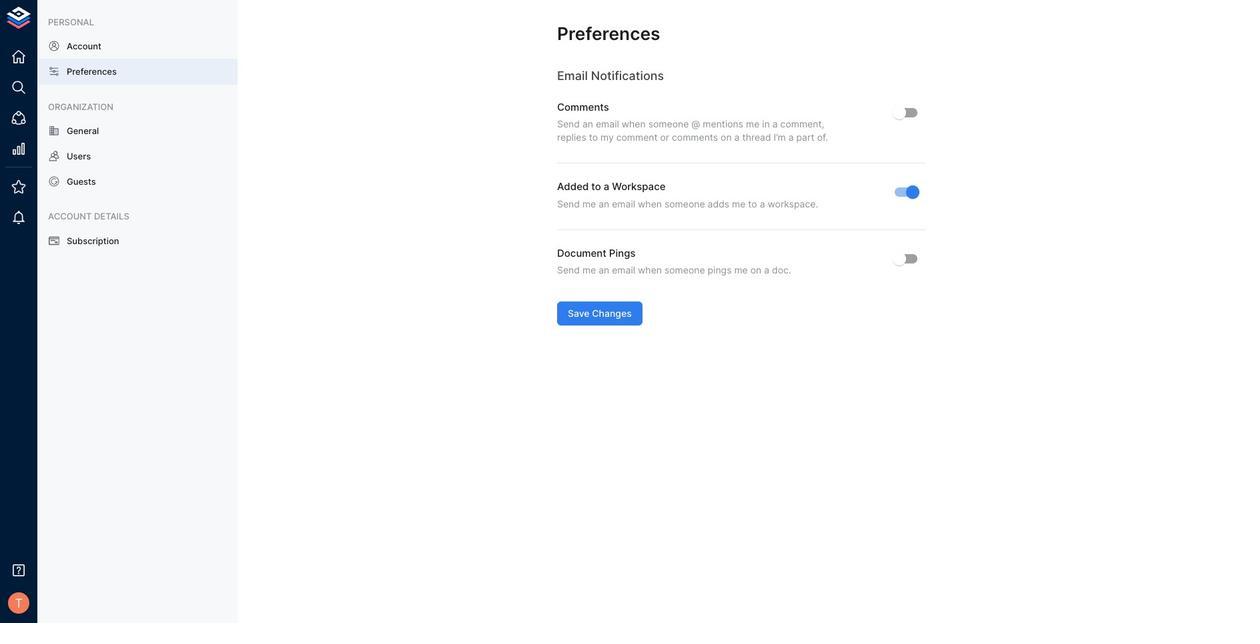 Task type: vqa. For each thing, say whether or not it's contained in the screenshot.
fourth help "image" from the top of the page
no



Task type: describe. For each thing, give the bounding box(es) containing it.
an inside comments send an email when someone @ mentions me in a comment, replies to my comment or comments on a thread i'm a part of.
[[583, 118, 593, 130]]

0 horizontal spatial preferences
[[67, 66, 117, 77]]

save changes button
[[557, 302, 642, 326]]

someone inside comments send an email when someone @ mentions me in a comment, replies to my comment or comments on a thread i'm a part of.
[[648, 118, 689, 130]]

when inside the document pings send me an email when someone pings me on a doc.
[[638, 265, 662, 276]]

a left workspace.
[[760, 198, 765, 209]]

when inside comments send an email when someone @ mentions me in a comment, replies to my comment or comments on a thread i'm a part of.
[[622, 118, 646, 130]]

details
[[94, 211, 129, 222]]

my
[[601, 131, 614, 143]]

replies
[[557, 131, 586, 143]]

i'm
[[774, 131, 786, 143]]

general
[[67, 125, 99, 136]]

account
[[67, 41, 101, 52]]

me down added
[[583, 198, 596, 209]]

added to a workspace send me an email when someone adds me to a workspace.
[[557, 181, 818, 209]]

send inside added to a workspace send me an email when someone adds me to a workspace.
[[557, 198, 580, 209]]

me down document
[[583, 265, 596, 276]]

in
[[762, 118, 770, 130]]

to inside comments send an email when someone @ mentions me in a comment, replies to my comment or comments on a thread i'm a part of.
[[589, 131, 598, 143]]

a left workspace
[[604, 181, 610, 193]]

someone inside added to a workspace send me an email when someone adds me to a workspace.
[[665, 198, 705, 209]]

me right adds
[[732, 198, 746, 209]]

thread
[[742, 131, 771, 143]]

a inside the document pings send me an email when someone pings me on a doc.
[[764, 265, 769, 276]]

guests link
[[37, 169, 238, 194]]

email inside the document pings send me an email when someone pings me on a doc.
[[612, 265, 635, 276]]

personal
[[48, 17, 94, 27]]

workspace.
[[768, 198, 818, 209]]

send inside the document pings send me an email when someone pings me on a doc.
[[557, 265, 580, 276]]

t button
[[4, 589, 33, 618]]

comments
[[557, 101, 609, 114]]

me inside comments send an email when someone @ mentions me in a comment, replies to my comment or comments on a thread i'm a part of.
[[746, 118, 760, 130]]

account details
[[48, 211, 129, 222]]

users link
[[37, 143, 238, 169]]

adds
[[708, 198, 730, 209]]

changes
[[592, 308, 632, 319]]

send inside comments send an email when someone @ mentions me in a comment, replies to my comment or comments on a thread i'm a part of.
[[557, 118, 580, 130]]

when inside added to a workspace send me an email when someone adds me to a workspace.
[[638, 198, 662, 209]]

1 vertical spatial to
[[591, 181, 601, 193]]

pings
[[609, 247, 636, 260]]

mentions
[[703, 118, 743, 130]]

someone inside the document pings send me an email when someone pings me on a doc.
[[665, 265, 705, 276]]

@
[[692, 118, 700, 130]]



Task type: locate. For each thing, give the bounding box(es) containing it.
someone left adds
[[665, 198, 705, 209]]

1 horizontal spatial preferences
[[557, 23, 660, 44]]

when up comment
[[622, 118, 646, 130]]

email
[[557, 69, 588, 83]]

when
[[622, 118, 646, 130], [638, 198, 662, 209], [638, 265, 662, 276]]

preferences down account
[[67, 66, 117, 77]]

0 vertical spatial preferences
[[557, 23, 660, 44]]

2 vertical spatial someone
[[665, 265, 705, 276]]

an down pings
[[599, 265, 609, 276]]

doc.
[[772, 265, 791, 276]]

t
[[15, 596, 23, 611]]

save
[[568, 308, 590, 319]]

2 vertical spatial when
[[638, 265, 662, 276]]

when down workspace
[[638, 198, 662, 209]]

comment
[[616, 131, 658, 143]]

me left in
[[746, 118, 760, 130]]

0 vertical spatial when
[[622, 118, 646, 130]]

0 vertical spatial to
[[589, 131, 598, 143]]

guests
[[67, 176, 96, 187]]

comment,
[[781, 118, 824, 130]]

0 vertical spatial send
[[557, 118, 580, 130]]

notifications
[[591, 69, 664, 83]]

1 vertical spatial when
[[638, 198, 662, 209]]

on inside comments send an email when someone @ mentions me in a comment, replies to my comment or comments on a thread i'm a part of.
[[721, 131, 732, 143]]

save changes
[[568, 308, 632, 319]]

on left the doc.
[[751, 265, 762, 276]]

me right pings
[[734, 265, 748, 276]]

to
[[589, 131, 598, 143], [591, 181, 601, 193], [748, 198, 757, 209]]

a right in
[[773, 118, 778, 130]]

on inside the document pings send me an email when someone pings me on a doc.
[[751, 265, 762, 276]]

preferences
[[557, 23, 660, 44], [67, 66, 117, 77]]

a down mentions
[[734, 131, 740, 143]]

a right i'm
[[789, 131, 794, 143]]

workspace
[[612, 181, 666, 193]]

me
[[746, 118, 760, 130], [583, 198, 596, 209], [732, 198, 746, 209], [583, 265, 596, 276], [734, 265, 748, 276]]

someone left pings
[[665, 265, 705, 276]]

subscription
[[67, 235, 119, 246]]

pings
[[708, 265, 732, 276]]

account
[[48, 211, 92, 222]]

1 vertical spatial on
[[751, 265, 762, 276]]

1 vertical spatial preferences
[[67, 66, 117, 77]]

email up my
[[596, 118, 619, 130]]

on down mentions
[[721, 131, 732, 143]]

an inside added to a workspace send me an email when someone adds me to a workspace.
[[599, 198, 609, 209]]

someone up "or"
[[648, 118, 689, 130]]

send up replies
[[557, 118, 580, 130]]

2 send from the top
[[557, 198, 580, 209]]

0 vertical spatial email
[[596, 118, 619, 130]]

an down the comments
[[583, 118, 593, 130]]

document
[[557, 247, 607, 260]]

preferences link
[[37, 59, 238, 84]]

2 vertical spatial send
[[557, 265, 580, 276]]

2 vertical spatial email
[[612, 265, 635, 276]]

a left the doc.
[[764, 265, 769, 276]]

subscription link
[[37, 228, 238, 253]]

organization
[[48, 101, 113, 112]]

someone
[[648, 118, 689, 130], [665, 198, 705, 209], [665, 265, 705, 276]]

account link
[[37, 33, 238, 59]]

0 vertical spatial someone
[[648, 118, 689, 130]]

send down added
[[557, 198, 580, 209]]

general link
[[37, 118, 238, 143]]

when up save changes button
[[638, 265, 662, 276]]

send
[[557, 118, 580, 130], [557, 198, 580, 209], [557, 265, 580, 276]]

comments
[[672, 131, 718, 143]]

part
[[796, 131, 815, 143]]

comments send an email when someone @ mentions me in a comment, replies to my comment or comments on a thread i'm a part of.
[[557, 101, 828, 143]]

email inside comments send an email when someone @ mentions me in a comment, replies to my comment or comments on a thread i'm a part of.
[[596, 118, 619, 130]]

to left my
[[589, 131, 598, 143]]

1 send from the top
[[557, 118, 580, 130]]

to right adds
[[748, 198, 757, 209]]

email
[[596, 118, 619, 130], [612, 198, 635, 209], [612, 265, 635, 276]]

email inside added to a workspace send me an email when someone adds me to a workspace.
[[612, 198, 635, 209]]

1 vertical spatial someone
[[665, 198, 705, 209]]

2 vertical spatial an
[[599, 265, 609, 276]]

on
[[721, 131, 732, 143], [751, 265, 762, 276]]

document pings send me an email when someone pings me on a doc.
[[557, 247, 791, 276]]

a
[[773, 118, 778, 130], [734, 131, 740, 143], [789, 131, 794, 143], [604, 181, 610, 193], [760, 198, 765, 209], [764, 265, 769, 276]]

or
[[660, 131, 669, 143]]

email down workspace
[[612, 198, 635, 209]]

0 horizontal spatial on
[[721, 131, 732, 143]]

2 vertical spatial to
[[748, 198, 757, 209]]

users
[[67, 151, 91, 161]]

1 vertical spatial email
[[612, 198, 635, 209]]

added
[[557, 181, 589, 193]]

an inside the document pings send me an email when someone pings me on a doc.
[[599, 265, 609, 276]]

3 send from the top
[[557, 265, 580, 276]]

preferences up "email notifications"
[[557, 23, 660, 44]]

of.
[[817, 131, 828, 143]]

email notifications
[[557, 69, 664, 83]]

0 vertical spatial on
[[721, 131, 732, 143]]

1 vertical spatial an
[[599, 198, 609, 209]]

1 horizontal spatial on
[[751, 265, 762, 276]]

email down pings
[[612, 265, 635, 276]]

1 vertical spatial send
[[557, 198, 580, 209]]

0 vertical spatial an
[[583, 118, 593, 130]]

to right added
[[591, 181, 601, 193]]

an
[[583, 118, 593, 130], [599, 198, 609, 209], [599, 265, 609, 276]]

send down document
[[557, 265, 580, 276]]

an up pings
[[599, 198, 609, 209]]



